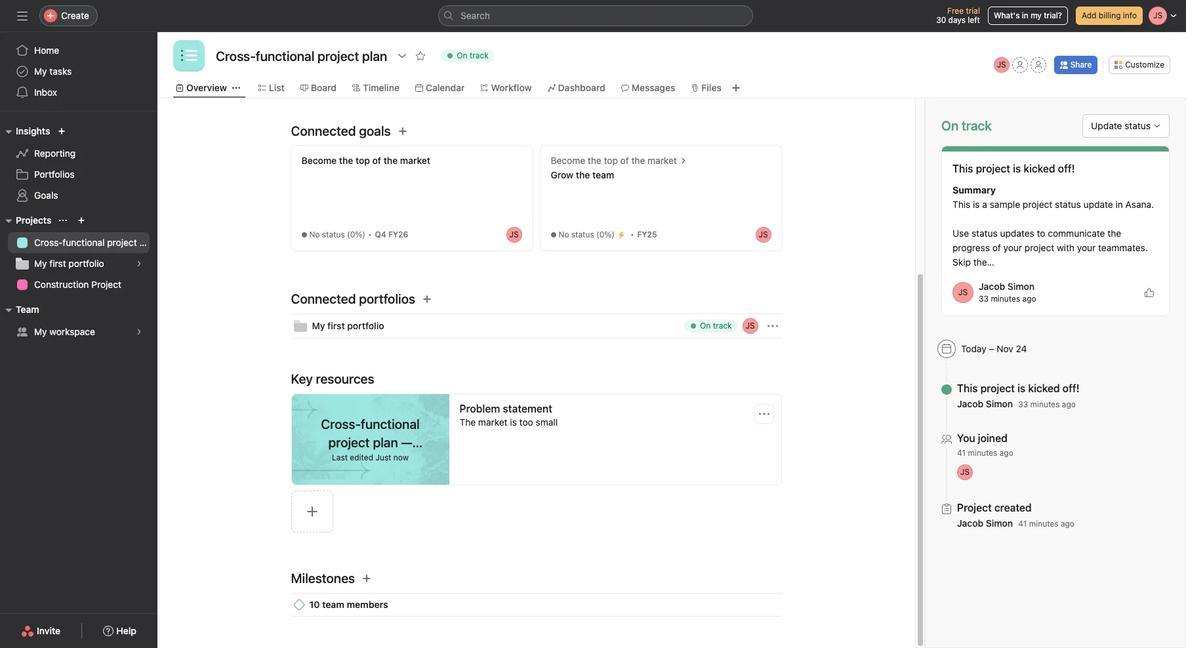 Task type: vqa. For each thing, say whether or not it's contained in the screenshot.
Market in the Problem statement The market is too small
yes



Task type: describe. For each thing, give the bounding box(es) containing it.
minutes inside this project is kicked off! jacob simon 33 minutes ago
[[1031, 400, 1061, 410]]

simon inside jacob simon 33 minutes ago
[[1008, 281, 1035, 292]]

ago inside jacob simon 33 minutes ago
[[1023, 294, 1037, 304]]

progress
[[953, 242, 991, 253]]

• fy25
[[631, 230, 658, 240]]

grow
[[551, 169, 574, 181]]

add goal image
[[398, 126, 408, 137]]

inbox link
[[8, 82, 150, 103]]

1 top from the left
[[356, 155, 370, 166]]

free
[[948, 6, 964, 16]]

minutes inside jacob simon 33 minutes ago
[[992, 294, 1021, 304]]

minutes inside you joined 41 minutes ago
[[969, 448, 998, 458]]

Completed milestone checkbox
[[294, 600, 304, 611]]

team
[[16, 304, 39, 315]]

billing
[[1100, 11, 1122, 20]]

connected portfolios
[[291, 291, 416, 307]]

sample
[[990, 199, 1021, 210]]

this inside this project is kicked off! jacob simon 33 minutes ago
[[958, 383, 979, 395]]

today – nov 24
[[962, 343, 1028, 355]]

add to portfolio image
[[422, 294, 433, 305]]

off!
[[1063, 383, 1080, 395]]

my workspace
[[34, 326, 95, 337]]

projects button
[[0, 213, 51, 228]]

projects
[[16, 215, 51, 226]]

customize button
[[1110, 56, 1171, 74]]

dashboard link
[[548, 81, 606, 95]]

reporting
[[34, 148, 76, 159]]

use
[[953, 228, 970, 239]]

my
[[1031, 11, 1042, 20]]

calendar
[[426, 82, 465, 93]]

1 vertical spatial my first portfolio
[[312, 320, 384, 332]]

24
[[1017, 343, 1028, 355]]

–
[[990, 343, 995, 355]]

• q4 fy26
[[368, 230, 409, 240]]

board
[[311, 82, 337, 93]]

update status
[[1092, 120, 1152, 131]]

on track
[[942, 118, 992, 133]]

what's in my trial? button
[[989, 7, 1069, 25]]

project created
[[958, 502, 1033, 514]]

problem statement the market is too small
[[460, 403, 558, 428]]

jacob inside project created jacob simon 41 minutes ago
[[958, 518, 984, 529]]

first inside 'link'
[[49, 258, 66, 269]]

41 inside you joined 41 minutes ago
[[958, 448, 966, 458]]

update
[[1084, 199, 1114, 210]]

js inside 'latest status update' element
[[959, 288, 968, 297]]

status left "q4"
[[322, 230, 345, 240]]

plan for cross-functional project plan — project brief
[[373, 435, 398, 450]]

my tasks link
[[8, 61, 150, 82]]

insights button
[[0, 123, 50, 139]]

1 horizontal spatial track
[[713, 321, 732, 331]]

goals
[[34, 190, 58, 201]]

jacob simon 33 minutes ago
[[979, 281, 1037, 304]]

status inside dropdown button
[[1125, 120, 1152, 131]]

now
[[394, 453, 409, 463]]

1 vertical spatial on
[[701, 321, 711, 331]]

2 (0%) from the left
[[597, 230, 615, 240]]

my for my workspace link
[[34, 326, 47, 337]]

search button
[[439, 5, 754, 26]]

just
[[376, 453, 392, 463]]

dashboard
[[558, 82, 606, 93]]

this is a sample project status update in asana.
[[953, 199, 1155, 210]]

calendar link
[[416, 81, 465, 95]]

this for this is a sample project status update in asana.
[[953, 199, 971, 210]]

this for this project is kicked off!
[[953, 163, 974, 175]]

1 horizontal spatial team
[[593, 169, 615, 181]]

left
[[969, 15, 981, 25]]

days
[[949, 15, 966, 25]]

1 no status (0%) from the left
[[310, 230, 366, 240]]

2 become from the left
[[551, 155, 586, 166]]

help
[[116, 626, 137, 637]]

new image
[[58, 127, 66, 135]]

projects element
[[0, 209, 158, 298]]

to
[[1038, 228, 1046, 239]]

grow the team
[[551, 169, 615, 181]]

teammates.
[[1099, 242, 1149, 253]]

list image
[[181, 48, 197, 64]]

timeline link
[[353, 81, 400, 95]]

portfolios
[[34, 169, 75, 180]]

1 horizontal spatial first
[[328, 320, 345, 332]]

0 horizontal spatial of
[[373, 155, 381, 166]]

project
[[91, 279, 121, 290]]

actions image
[[768, 321, 778, 332]]

q4
[[375, 230, 387, 240]]

the…
[[974, 257, 995, 268]]

updates
[[1001, 228, 1035, 239]]

2 top from the left
[[604, 155, 618, 166]]

search list box
[[439, 5, 754, 26]]

see details, my workspace image
[[135, 328, 143, 336]]

construction project
[[34, 279, 121, 290]]

new project or portfolio image
[[78, 217, 86, 225]]

simon inside project created jacob simon 41 minutes ago
[[987, 518, 1014, 529]]

project inside cross-functional project plan — project brief
[[329, 435, 370, 450]]

members
[[347, 599, 388, 611]]

cross-functional project plan
[[34, 237, 157, 248]]

cross- for cross-functional project plan
[[34, 237, 63, 248]]

last edited just now
[[332, 453, 409, 463]]

functional for cross-functional project plan — project brief
[[361, 417, 420, 432]]

status inside use status updates to communicate the progress of your project with your teammates. skip the…
[[972, 228, 998, 239]]

reporting link
[[8, 143, 150, 164]]

cross- for cross-functional project plan — project brief
[[321, 417, 361, 432]]

more image
[[759, 409, 770, 420]]

show options, current sort, top image
[[59, 217, 67, 225]]

1 horizontal spatial of
[[621, 155, 629, 166]]

list link
[[259, 81, 285, 95]]

become the top of the market link
[[551, 154, 677, 168]]

plan for cross-functional project plan
[[139, 237, 157, 248]]

minutes inside project created jacob simon 41 minutes ago
[[1030, 519, 1059, 529]]

10 team members
[[310, 599, 388, 611]]

milestones
[[291, 571, 355, 586]]

0 horizontal spatial js button
[[743, 318, 759, 334]]

simon inside this project is kicked off! jacob simon 33 minutes ago
[[987, 398, 1014, 410]]

inbox
[[34, 87, 57, 98]]

overview link
[[176, 81, 227, 95]]

kicked
[[1029, 383, 1061, 395]]

ago inside this project is kicked off! jacob simon 33 minutes ago
[[1063, 400, 1077, 410]]

share button
[[1055, 56, 1098, 74]]

33 inside this project is kicked off! jacob simon 33 minutes ago
[[1019, 400, 1029, 410]]

upload attachment image
[[291, 491, 333, 533]]

completed milestone image
[[294, 600, 304, 611]]

create
[[61, 10, 89, 21]]

asana.
[[1126, 199, 1155, 210]]

my for my first portfolio 'link'
[[34, 258, 47, 269]]

1 become the top of the market from the left
[[302, 155, 431, 166]]

info
[[1124, 11, 1138, 20]]

status down grow the team
[[572, 230, 595, 240]]

is inside this project is kicked off! jacob simon 33 minutes ago
[[1018, 383, 1026, 395]]

portfolios link
[[8, 164, 150, 185]]

my tasks
[[34, 66, 72, 77]]

in inside button
[[1023, 11, 1029, 20]]

my first portfolio link
[[8, 253, 150, 274]]

on track button
[[435, 47, 500, 65]]

workspace
[[49, 326, 95, 337]]

1 horizontal spatial portfolio
[[347, 320, 384, 332]]



Task type: locate. For each thing, give the bounding box(es) containing it.
cross- down show options, current sort, top image at left top
[[34, 237, 63, 248]]

2 no from the left
[[559, 230, 570, 240]]

on track
[[457, 51, 489, 60], [701, 321, 732, 331]]

0 horizontal spatial market
[[400, 155, 431, 166]]

this down summary
[[953, 199, 971, 210]]

my first portfolio down connected portfolios
[[312, 320, 384, 332]]

jacob up you
[[958, 398, 984, 410]]

add
[[1083, 11, 1097, 20]]

jacob simon link down the…
[[979, 281, 1035, 292]]

jacob inside jacob simon 33 minutes ago
[[979, 281, 1006, 292]]

1 vertical spatial jacob
[[958, 398, 984, 410]]

0 vertical spatial jacob simon link
[[979, 281, 1035, 292]]

0 vertical spatial 33
[[979, 294, 989, 304]]

1 vertical spatial in
[[1116, 199, 1124, 210]]

1 horizontal spatial plan
[[373, 435, 398, 450]]

my inside the teams element
[[34, 326, 47, 337]]

team down become the top of the market link
[[593, 169, 615, 181]]

0 horizontal spatial no
[[310, 230, 320, 240]]

search
[[461, 10, 490, 21]]

nov
[[997, 343, 1014, 355]]

status
[[1125, 120, 1152, 131], [1056, 199, 1082, 210], [972, 228, 998, 239], [322, 230, 345, 240], [572, 230, 595, 240]]

2 vertical spatial this
[[958, 383, 979, 395]]

plan up just
[[373, 435, 398, 450]]

market inside problem statement the market is too small
[[479, 417, 508, 428]]

• for • fy25
[[631, 230, 635, 240]]

in left my
[[1023, 11, 1029, 20]]

1 horizontal spatial cross-
[[321, 417, 361, 432]]

simon down this project is kicked off! button
[[987, 398, 1014, 410]]

the
[[339, 155, 353, 166], [384, 155, 398, 166], [588, 155, 602, 166], [632, 155, 646, 166], [576, 169, 590, 181], [1108, 228, 1122, 239]]

41 down you
[[958, 448, 966, 458]]

0 vertical spatial plan
[[139, 237, 157, 248]]

become the top of the market down connected goals
[[302, 155, 431, 166]]

jacob
[[979, 281, 1006, 292], [958, 398, 984, 410], [958, 518, 984, 529]]

0 vertical spatial track
[[470, 51, 489, 60]]

first up construction
[[49, 258, 66, 269]]

jacob simon link down project created on the right
[[958, 518, 1014, 529]]

jacob simon link up you joined button
[[958, 398, 1014, 410]]

0 vertical spatial first
[[49, 258, 66, 269]]

2 vertical spatial simon
[[987, 518, 1014, 529]]

0 horizontal spatial portfolio
[[69, 258, 104, 269]]

0 vertical spatial js button
[[994, 57, 1010, 73]]

problem
[[460, 403, 501, 415]]

is inside problem statement the market is too small
[[510, 417, 517, 428]]

add to starred image
[[416, 51, 426, 61]]

construction project link
[[8, 274, 150, 295]]

1 horizontal spatial 41
[[1019, 519, 1028, 529]]

my first portfolio
[[34, 258, 104, 269], [312, 320, 384, 332]]

jacob inside this project is kicked off! jacob simon 33 minutes ago
[[958, 398, 984, 410]]

you
[[958, 433, 976, 444]]

1 horizontal spatial on
[[701, 321, 711, 331]]

files
[[702, 82, 722, 93]]

minutes down project created on the right
[[1030, 519, 1059, 529]]

1 vertical spatial this
[[953, 199, 971, 210]]

2 • from the left
[[631, 230, 635, 240]]

41
[[958, 448, 966, 458], [1019, 519, 1028, 529]]

1 vertical spatial cross-
[[321, 417, 361, 432]]

1 vertical spatial plan
[[373, 435, 398, 450]]

become up grow
[[551, 155, 586, 166]]

top up grow the team
[[604, 155, 618, 166]]

33 inside jacob simon 33 minutes ago
[[979, 294, 989, 304]]

of inside use status updates to communicate the progress of your project with your teammates. skip the…
[[993, 242, 1002, 253]]

my for my tasks 'link'
[[34, 66, 47, 77]]

project up see details, my first portfolio image
[[107, 237, 137, 248]]

0 vertical spatial jacob
[[979, 281, 1006, 292]]

jacob down project created on the right
[[958, 518, 984, 529]]

timeline
[[363, 82, 400, 93]]

you joined 41 minutes ago
[[958, 433, 1014, 458]]

(0%) left "q4"
[[347, 230, 366, 240]]

2 horizontal spatial market
[[648, 155, 677, 166]]

0 horizontal spatial team
[[322, 599, 345, 611]]

0 vertical spatial 41
[[958, 448, 966, 458]]

1 vertical spatial js button
[[743, 318, 759, 334]]

0 horizontal spatial track
[[470, 51, 489, 60]]

0 vertical spatial simon
[[1008, 281, 1035, 292]]

cross-functional project plan link
[[8, 232, 157, 253]]

statement
[[503, 403, 553, 415]]

0 vertical spatial my first portfolio
[[34, 258, 104, 269]]

board link
[[301, 81, 337, 95]]

0 vertical spatial on
[[457, 51, 468, 60]]

simon down use status updates to communicate the progress of your project with your teammates. skip the…
[[1008, 281, 1035, 292]]

1 your from the left
[[1004, 242, 1023, 253]]

status up communicate
[[1056, 199, 1082, 210]]

communicate
[[1049, 228, 1106, 239]]

33 down the…
[[979, 294, 989, 304]]

tab actions image
[[232, 84, 240, 92]]

no status (0%) left "q4"
[[310, 230, 366, 240]]

2 vertical spatial jacob simon link
[[958, 518, 1014, 529]]

1 horizontal spatial become
[[551, 155, 586, 166]]

1 vertical spatial jacob simon link
[[958, 398, 1014, 410]]

trial
[[967, 6, 981, 16]]

update status button
[[1083, 114, 1171, 138]]

is left too
[[510, 417, 517, 428]]

my up construction
[[34, 258, 47, 269]]

0 horizontal spatial in
[[1023, 11, 1029, 20]]

1 horizontal spatial functional
[[361, 417, 420, 432]]

• for • q4 fy26
[[368, 230, 372, 240]]

my left tasks on the left
[[34, 66, 47, 77]]

list
[[269, 82, 285, 93]]

insights
[[16, 125, 50, 137]]

this
[[953, 163, 974, 175], [953, 199, 971, 210], [958, 383, 979, 395]]

functional up my first portfolio 'link'
[[63, 237, 105, 248]]

project down to
[[1025, 242, 1055, 253]]

my inside global 'element'
[[34, 66, 47, 77]]

fy25 button
[[635, 228, 674, 242]]

update
[[1092, 120, 1123, 131]]

1 horizontal spatial in
[[1116, 199, 1124, 210]]

0 horizontal spatial on
[[457, 51, 468, 60]]

1 horizontal spatial become the top of the market
[[551, 155, 677, 166]]

None text field
[[213, 44, 391, 68]]

add tab image
[[731, 83, 742, 93]]

0 horizontal spatial 41
[[958, 448, 966, 458]]

js button
[[994, 57, 1010, 73], [743, 318, 759, 334]]

workflow
[[491, 82, 532, 93]]

status right update
[[1125, 120, 1152, 131]]

jacob simon link for project created
[[958, 518, 1014, 529]]

portfolio down connected portfolios
[[347, 320, 384, 332]]

project up summary
[[977, 163, 1011, 175]]

cross- inside cross-functional project plan — project brief
[[321, 417, 361, 432]]

on track down the search
[[457, 51, 489, 60]]

functional
[[63, 237, 105, 248], [361, 417, 420, 432]]

see details, my first portfolio image
[[135, 260, 143, 268]]

key resources
[[291, 372, 375, 387]]

this project is kicked off! button
[[958, 382, 1080, 395]]

my first portfolio inside 'link'
[[34, 258, 104, 269]]

this down today
[[958, 383, 979, 395]]

0 horizontal spatial my first portfolio
[[34, 258, 104, 269]]

project down today – nov 24
[[981, 383, 1016, 395]]

is
[[1014, 163, 1022, 175], [974, 199, 981, 210], [1018, 383, 1026, 395], [510, 417, 517, 428]]

teams element
[[0, 298, 158, 345]]

team button
[[0, 302, 39, 318]]

0 vertical spatial functional
[[63, 237, 105, 248]]

with
[[1058, 242, 1075, 253]]

—
[[401, 435, 413, 450]]

0 horizontal spatial on track
[[457, 51, 489, 60]]

hide sidebar image
[[17, 11, 28, 21]]

what's in my trial?
[[995, 11, 1063, 20]]

1 horizontal spatial no
[[559, 230, 570, 240]]

0 vertical spatial cross-
[[34, 237, 63, 248]]

plan inside projects element
[[139, 237, 157, 248]]

first down connected portfolios
[[328, 320, 345, 332]]

1 vertical spatial portfolio
[[347, 320, 384, 332]]

minutes down you joined button
[[969, 448, 998, 458]]

1 horizontal spatial no status (0%)
[[559, 230, 615, 240]]

jacob down the…
[[979, 281, 1006, 292]]

1 vertical spatial 33
[[1019, 400, 1029, 410]]

become the top of the market up grow the team
[[551, 155, 677, 166]]

free trial 30 days left
[[937, 6, 981, 25]]

status up progress in the top of the page
[[972, 228, 998, 239]]

2 your from the left
[[1078, 242, 1097, 253]]

joined
[[979, 433, 1008, 444]]

become the top of the market
[[302, 155, 431, 166], [551, 155, 677, 166]]

my down connected portfolios
[[312, 320, 325, 332]]

jacob simon link inside 'latest status update' element
[[979, 281, 1035, 292]]

customize
[[1126, 60, 1165, 70]]

fy26
[[389, 230, 409, 240]]

become down connected goals
[[302, 155, 337, 166]]

functional up —
[[361, 417, 420, 432]]

2 no status (0%) from the left
[[559, 230, 615, 240]]

latest status update element
[[942, 146, 1171, 316]]

plan
[[139, 237, 157, 248], [373, 435, 398, 450]]

share
[[1071, 60, 1093, 70]]

my first portfolio up construction
[[34, 258, 104, 269]]

0 vertical spatial in
[[1023, 11, 1029, 20]]

top
[[356, 155, 370, 166], [604, 155, 618, 166]]

global element
[[0, 32, 158, 111]]

is left kicked off!
[[1014, 163, 1022, 175]]

0 horizontal spatial no status (0%)
[[310, 230, 366, 240]]

1 horizontal spatial js button
[[994, 57, 1010, 73]]

my inside projects element
[[34, 258, 47, 269]]

messages
[[632, 82, 676, 93]]

0 vertical spatial portfolio
[[69, 258, 104, 269]]

2 horizontal spatial of
[[993, 242, 1002, 253]]

trial?
[[1045, 11, 1063, 20]]

0 vertical spatial team
[[593, 169, 615, 181]]

1 horizontal spatial top
[[604, 155, 618, 166]]

0 horizontal spatial first
[[49, 258, 66, 269]]

1 horizontal spatial •
[[631, 230, 635, 240]]

0 vertical spatial on track
[[457, 51, 489, 60]]

plan inside cross-functional project plan — project brief
[[373, 435, 398, 450]]

the inside use status updates to communicate the progress of your project with your teammates. skip the…
[[1108, 228, 1122, 239]]

cross- inside projects element
[[34, 237, 63, 248]]

(0%)
[[347, 230, 366, 240], [597, 230, 615, 240]]

your down updates
[[1004, 242, 1023, 253]]

on inside dropdown button
[[457, 51, 468, 60]]

minutes down the…
[[992, 294, 1021, 304]]

project inside use status updates to communicate the progress of your project with your teammates. skip the…
[[1025, 242, 1055, 253]]

0 horizontal spatial top
[[356, 155, 370, 166]]

last
[[332, 453, 348, 463]]

0 horizontal spatial cross-
[[34, 237, 63, 248]]

2 vertical spatial jacob
[[958, 518, 984, 529]]

no status (0%) left • fy25
[[559, 230, 615, 240]]

functional for cross-functional project plan
[[63, 237, 105, 248]]

track inside dropdown button
[[470, 51, 489, 60]]

functional inside projects element
[[63, 237, 105, 248]]

cross- up last
[[321, 417, 361, 432]]

1 vertical spatial track
[[713, 321, 732, 331]]

your down communicate
[[1078, 242, 1097, 253]]

help button
[[95, 620, 145, 643]]

project inside this project is kicked off! jacob simon 33 minutes ago
[[981, 383, 1016, 395]]

track left actions image
[[713, 321, 732, 331]]

show options image
[[397, 51, 408, 61]]

0 vertical spatial this
[[953, 163, 974, 175]]

1 • from the left
[[368, 230, 372, 240]]

1 horizontal spatial (0%)
[[597, 230, 615, 240]]

track down the search
[[470, 51, 489, 60]]

small
[[536, 417, 558, 428]]

ago
[[1023, 294, 1037, 304], [1063, 400, 1077, 410], [1000, 448, 1014, 458], [1062, 519, 1075, 529]]

you joined button
[[958, 432, 1014, 445]]

portfolio inside 'link'
[[69, 258, 104, 269]]

1 horizontal spatial on track
[[701, 321, 732, 331]]

in inside 'latest status update' element
[[1116, 199, 1124, 210]]

project created jacob simon 41 minutes ago
[[958, 502, 1075, 529]]

1 vertical spatial on track
[[701, 321, 732, 331]]

• left "q4"
[[368, 230, 372, 240]]

41 down project created on the right
[[1019, 519, 1028, 529]]

(0%) left • fy25
[[597, 230, 615, 240]]

my down team
[[34, 326, 47, 337]]

fy25
[[638, 230, 658, 240]]

simon down project created on the right
[[987, 518, 1014, 529]]

skip
[[953, 257, 972, 268]]

this project is kicked off! jacob simon 33 minutes ago
[[958, 383, 1080, 410]]

too
[[520, 417, 534, 428]]

2 become the top of the market from the left
[[551, 155, 677, 166]]

is left a
[[974, 199, 981, 210]]

q4 fy26 button
[[372, 228, 425, 242]]

this up summary
[[953, 163, 974, 175]]

is left kicked
[[1018, 383, 1026, 395]]

0 likes. click to like this task image
[[1145, 288, 1155, 298]]

a
[[983, 199, 988, 210]]

1 vertical spatial 41
[[1019, 519, 1028, 529]]

ago inside you joined 41 minutes ago
[[1000, 448, 1014, 458]]

create button
[[39, 5, 98, 26]]

jacob simon link for this
[[958, 398, 1014, 410]]

team right the 10
[[322, 599, 345, 611]]

minutes down kicked
[[1031, 400, 1061, 410]]

ago inside project created jacob simon 41 minutes ago
[[1062, 519, 1075, 529]]

0 horizontal spatial (0%)
[[347, 230, 366, 240]]

insights element
[[0, 119, 158, 209]]

0 horizontal spatial •
[[368, 230, 372, 240]]

1 no from the left
[[310, 230, 320, 240]]

tasks
[[49, 66, 72, 77]]

1 horizontal spatial my first portfolio
[[312, 320, 384, 332]]

0 horizontal spatial plan
[[139, 237, 157, 248]]

js button down what's
[[994, 57, 1010, 73]]

plan up see details, my first portfolio image
[[139, 237, 157, 248]]

add billing info button
[[1077, 7, 1144, 25]]

portfolio down cross-functional project plan link
[[69, 258, 104, 269]]

invite button
[[13, 620, 69, 643]]

0 horizontal spatial your
[[1004, 242, 1023, 253]]

js
[[998, 60, 1007, 70], [510, 230, 519, 240], [759, 230, 768, 240], [959, 288, 968, 297], [746, 321, 755, 331], [961, 467, 970, 477]]

your
[[1004, 242, 1023, 253], [1078, 242, 1097, 253]]

js button left actions image
[[743, 318, 759, 334]]

simon
[[1008, 281, 1035, 292], [987, 398, 1014, 410], [987, 518, 1014, 529]]

add milestone image
[[362, 574, 372, 584]]

project up to
[[1023, 199, 1053, 210]]

files link
[[692, 81, 722, 95]]

functional inside cross-functional project plan — project brief
[[361, 417, 420, 432]]

1 (0%) from the left
[[347, 230, 366, 240]]

1 vertical spatial functional
[[361, 417, 420, 432]]

top down connected goals
[[356, 155, 370, 166]]

track
[[470, 51, 489, 60], [713, 321, 732, 331]]

33 down this project is kicked off! button
[[1019, 400, 1029, 410]]

1 become from the left
[[302, 155, 337, 166]]

minutes
[[992, 294, 1021, 304], [1031, 400, 1061, 410], [969, 448, 998, 458], [1030, 519, 1059, 529]]

overview
[[186, 82, 227, 93]]

0 horizontal spatial functional
[[63, 237, 105, 248]]

0 horizontal spatial 33
[[979, 294, 989, 304]]

project up last
[[329, 435, 370, 450]]

on track left actions image
[[701, 321, 732, 331]]

in left asana.
[[1116, 199, 1124, 210]]

1 horizontal spatial 33
[[1019, 400, 1029, 410]]

0 horizontal spatial become the top of the market
[[302, 155, 431, 166]]

1 horizontal spatial market
[[479, 417, 508, 428]]

1 vertical spatial simon
[[987, 398, 1014, 410]]

41 inside project created jacob simon 41 minutes ago
[[1019, 519, 1028, 529]]

1 vertical spatial first
[[328, 320, 345, 332]]

goals link
[[8, 185, 150, 206]]

this project is kicked off!
[[953, 163, 1076, 175]]

• left "fy25" at the right top of the page
[[631, 230, 635, 240]]

1 vertical spatial team
[[322, 599, 345, 611]]

workflow link
[[481, 81, 532, 95]]

1 horizontal spatial your
[[1078, 242, 1097, 253]]

on track inside on track dropdown button
[[457, 51, 489, 60]]

become
[[302, 155, 337, 166], [551, 155, 586, 166]]

home
[[34, 45, 59, 56]]

0 horizontal spatial become
[[302, 155, 337, 166]]



